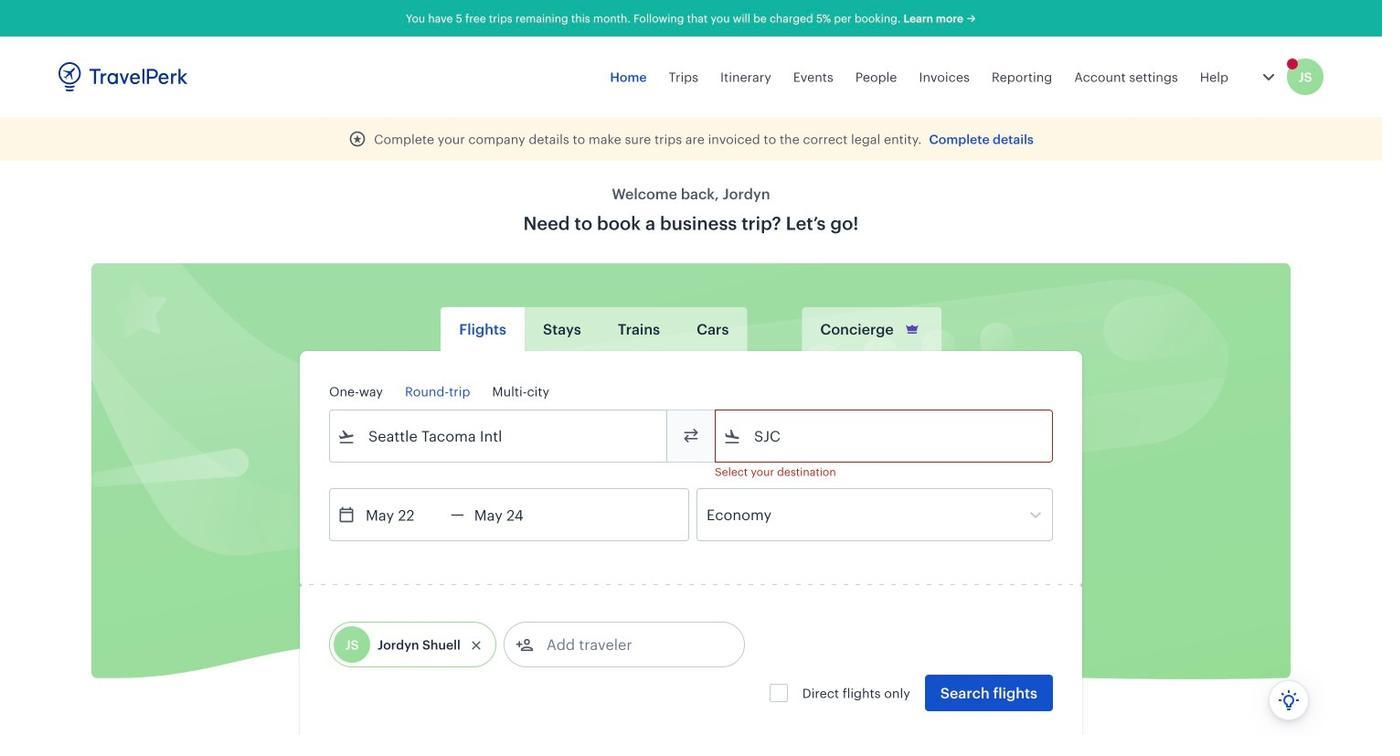 Task type: vqa. For each thing, say whether or not it's contained in the screenshot.
"Add first traveler" Search Field
no



Task type: locate. For each thing, give the bounding box(es) containing it.
Depart text field
[[356, 489, 451, 540]]

To search field
[[742, 422, 1029, 451]]

From search field
[[356, 422, 643, 451]]



Task type: describe. For each thing, give the bounding box(es) containing it.
Add traveler search field
[[534, 630, 724, 659]]

Return text field
[[464, 489, 559, 540]]



